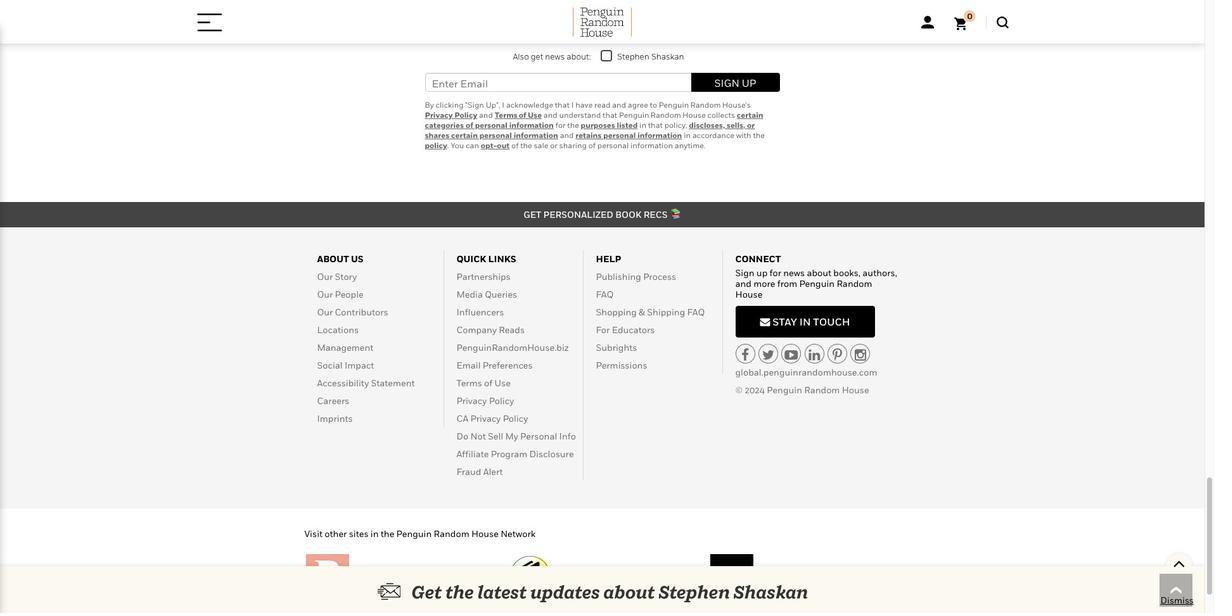 Task type: locate. For each thing, give the bounding box(es) containing it.
1 vertical spatial our
[[317, 289, 333, 300]]

0 vertical spatial that
[[555, 100, 570, 110]]

information up sale
[[514, 131, 558, 140]]

0 horizontal spatial news
[[474, 27, 505, 41]]

certain categories of personal information link
[[425, 110, 764, 130]]

more left the from
[[754, 278, 776, 289]]

or right sale
[[550, 141, 558, 150]]

for educators
[[596, 325, 655, 335]]

information down policy,
[[638, 131, 682, 140]]

0 vertical spatial house
[[736, 289, 763, 300]]

1 our from the top
[[317, 271, 333, 282]]

house left network
[[472, 529, 499, 540]]

our people
[[317, 289, 364, 300]]

social impact
[[317, 360, 374, 371]]

shaskan
[[652, 51, 684, 62], [734, 582, 809, 603]]

penguin right the from
[[800, 278, 835, 289]]

that up purposes listed link
[[603, 110, 618, 120]]

terms of use
[[457, 378, 511, 389]]

permissions
[[596, 360, 648, 371]]

and down connect
[[736, 278, 752, 289]]

1 vertical spatial privacy policy link
[[457, 396, 514, 406]]

in inside popup button
[[800, 316, 811, 329]]

0 vertical spatial our
[[317, 271, 333, 282]]

1 horizontal spatial about
[[604, 582, 655, 603]]

house down visit us on instagram image
[[842, 385, 870, 396]]

0 vertical spatial authors,
[[646, 27, 696, 41]]

today's top books image
[[508, 555, 551, 598]]

personal up opt-out link in the left of the page
[[480, 131, 512, 140]]

2 i from the left
[[572, 100, 574, 110]]

certain inside certain categories of personal information
[[737, 110, 764, 120]]

certain up sells,
[[737, 110, 764, 120]]

and down up",
[[479, 110, 493, 120]]

0 vertical spatial faq
[[596, 289, 614, 300]]

of down retains
[[589, 141, 596, 150]]

use
[[495, 378, 511, 389]]

1 horizontal spatial news
[[545, 51, 565, 62]]

the
[[568, 120, 579, 130], [753, 131, 765, 140], [521, 141, 532, 150], [381, 529, 395, 540], [446, 582, 474, 603]]

sign inside button
[[715, 77, 740, 89]]

children's
[[545, 27, 604, 41]]

0 horizontal spatial shaskan
[[652, 51, 684, 62]]

shopping
[[596, 307, 637, 318]]

the down understand
[[568, 120, 579, 130]]

information
[[510, 120, 554, 130], [514, 131, 558, 140], [638, 131, 682, 140], [631, 141, 673, 150]]

2 vertical spatial our
[[317, 307, 333, 318]]

locations link
[[317, 325, 359, 335]]

information down terms of use
[[510, 120, 554, 130]]

0 vertical spatial privacy
[[425, 110, 453, 120]]

policy
[[455, 110, 478, 120], [489, 396, 514, 406], [503, 413, 528, 424]]

of left use
[[484, 378, 493, 389]]

certain up 'you'
[[451, 131, 478, 140]]

2 horizontal spatial about
[[807, 268, 832, 278]]

0 vertical spatial shaskan
[[652, 51, 684, 62]]

0 horizontal spatial i
[[502, 100, 505, 110]]

0 vertical spatial penguin
[[800, 278, 835, 289]]

shipping
[[647, 307, 686, 318]]

up inside button
[[742, 77, 757, 89]]

0 horizontal spatial or
[[550, 141, 558, 150]]

2 horizontal spatial house
[[842, 385, 870, 396]]

0 horizontal spatial get
[[412, 582, 442, 603]]

information down retains personal information link
[[631, 141, 673, 150]]

latest
[[478, 582, 527, 603]]

acknowledge
[[506, 100, 553, 110]]

more up sign up button
[[723, 27, 754, 41]]

from
[[778, 278, 798, 289]]

books, up stephen shaskan
[[606, 27, 644, 41]]

penguin right sites
[[397, 529, 432, 540]]

our up locations
[[317, 307, 333, 318]]

company reads link
[[457, 325, 525, 335]]

and right read on the top of the page
[[613, 100, 626, 110]]

up up sells,
[[742, 77, 757, 89]]

of
[[466, 120, 474, 130], [512, 141, 519, 150], [589, 141, 596, 150], [484, 378, 493, 389]]

1 vertical spatial get
[[412, 582, 442, 603]]

the right with
[[753, 131, 765, 140]]

1 vertical spatial house
[[842, 385, 870, 396]]

penguin down global.penguinrandomhouse.com
[[767, 385, 803, 396]]

personal down up",
[[475, 120, 508, 130]]

influencers link
[[457, 307, 504, 318]]

2 vertical spatial news
[[784, 268, 805, 278]]

or up with
[[747, 120, 755, 130]]

management
[[317, 342, 374, 353]]

1 vertical spatial that
[[603, 110, 618, 120]]

0 vertical spatial more
[[723, 27, 754, 41]]

subrights link
[[596, 342, 637, 353]]

retains
[[576, 131, 602, 140]]

our down about in the left top of the page
[[317, 271, 333, 282]]

1 horizontal spatial authors,
[[863, 268, 898, 278]]

1 vertical spatial stephen
[[659, 582, 730, 603]]

our contributors link
[[317, 307, 388, 318]]

accessibility statement link
[[317, 378, 415, 389]]

affiliate
[[457, 449, 489, 460]]

0 horizontal spatial about
[[508, 27, 543, 41]]

1 horizontal spatial get
[[451, 27, 472, 41]]

in
[[640, 120, 647, 130], [684, 131, 691, 140], [800, 316, 811, 329], [371, 529, 379, 540]]

the left latest
[[446, 582, 474, 603]]

1 vertical spatial authors,
[[863, 268, 898, 278]]

0 vertical spatial or
[[747, 120, 755, 130]]

disclosure
[[530, 449, 574, 460]]

penguinrandomhouse.biz link
[[457, 342, 569, 353]]

faq up "shopping"
[[596, 289, 614, 300]]

1 horizontal spatial or
[[747, 120, 755, 130]]

for inside connect sign up for news about books, authors, and more from penguin random house
[[770, 268, 782, 278]]

2 vertical spatial privacy
[[471, 413, 501, 424]]

1 vertical spatial about
[[807, 268, 832, 278]]

0 horizontal spatial house
[[472, 529, 499, 540]]

discloses, sells, or shares certain personal information
[[425, 120, 755, 140]]

2 horizontal spatial that
[[648, 120, 663, 130]]

of up can
[[466, 120, 474, 130]]

sign up penguin random house's
[[715, 77, 740, 89]]

get
[[451, 27, 472, 41], [412, 582, 442, 603]]

sign down connect
[[736, 268, 755, 278]]

sign up
[[715, 77, 757, 89]]

search image
[[997, 16, 1009, 28]]

subrights
[[596, 342, 637, 353]]

our for our story
[[317, 271, 333, 282]]

0 vertical spatial stephen
[[618, 51, 650, 62]]

1 vertical spatial or
[[550, 141, 558, 150]]

an online magazine for today's home cook image
[[711, 555, 754, 598]]

can
[[466, 141, 479, 150]]

our story
[[317, 271, 357, 282]]

other
[[325, 529, 347, 540]]

faq
[[596, 289, 614, 300], [688, 307, 705, 318]]

visit us on linkedin image
[[809, 349, 821, 362]]

that down penguin random house
[[648, 120, 663, 130]]

by clicking "sign up", i acknowledge that i have read and agree to penguin random house's privacy policy and terms of use and understand that penguin random house collects
[[425, 100, 751, 120]]

3 our from the top
[[317, 307, 333, 318]]

for
[[556, 120, 566, 130], [770, 268, 782, 278]]

and up sharing
[[560, 131, 574, 140]]

1 horizontal spatial certain
[[737, 110, 764, 120]]

collects
[[708, 110, 735, 120]]

books, up touch
[[834, 268, 861, 278]]

that up understand
[[555, 100, 570, 110]]

policy,
[[665, 120, 688, 130]]

media
[[457, 289, 483, 300]]

0 vertical spatial sign
[[715, 77, 740, 89]]

1 horizontal spatial faq
[[688, 307, 705, 318]]

policy
[[425, 141, 447, 150]]

up down connect
[[757, 268, 768, 278]]

0 vertical spatial books,
[[606, 27, 644, 41]]

0 vertical spatial news
[[474, 27, 505, 41]]

our people link
[[317, 289, 364, 300]]

1 vertical spatial sign
[[736, 268, 755, 278]]

or
[[747, 120, 755, 130], [550, 141, 558, 150]]

stephen shaskan
[[618, 51, 684, 62]]

visit us on facebook image
[[742, 349, 749, 362]]

stay
[[773, 316, 798, 329]]

permissions link
[[596, 360, 648, 371]]

faq right shipping
[[688, 307, 705, 318]]

policy down use
[[489, 396, 514, 406]]

1 vertical spatial news
[[545, 51, 565, 62]]

penguin inside connect sign up for news about books, authors, and more from penguin random house
[[800, 278, 835, 289]]

0 horizontal spatial stephen
[[618, 51, 650, 62]]

1 horizontal spatial stephen
[[659, 582, 730, 603]]

2 horizontal spatial news
[[784, 268, 805, 278]]

0 vertical spatial random
[[837, 278, 873, 289]]

0 vertical spatial for
[[556, 120, 566, 130]]

the right sites
[[381, 529, 395, 540]]

house up envelope image
[[736, 289, 763, 300]]

1 horizontal spatial house
[[736, 289, 763, 300]]

get
[[531, 51, 544, 62]]

1 vertical spatial random
[[805, 385, 840, 396]]

1 horizontal spatial books,
[[834, 268, 861, 278]]

in up anytime.
[[684, 131, 691, 140]]

raise kids who love to read image
[[306, 555, 349, 598]]

our down 'our story' link
[[317, 289, 333, 300]]

0 horizontal spatial books,
[[606, 27, 644, 41]]

personal inside certain categories of personal information
[[475, 120, 508, 130]]

privacy policy link down clicking
[[425, 110, 478, 120]]

policy down "sign
[[455, 110, 478, 120]]

2 vertical spatial house
[[472, 529, 499, 540]]

1 vertical spatial penguin
[[767, 385, 803, 396]]

books, inside connect sign up for news about books, authors, and more from penguin random house
[[834, 268, 861, 278]]

i right up",
[[502, 100, 505, 110]]

2 vertical spatial penguin
[[397, 529, 432, 540]]

1 vertical spatial for
[[770, 268, 782, 278]]

in right stay
[[800, 316, 811, 329]]

0 horizontal spatial certain
[[451, 131, 478, 140]]

of right out
[[512, 141, 519, 150]]

get
[[524, 209, 542, 220]]

0 vertical spatial policy
[[455, 110, 478, 120]]

0 vertical spatial up
[[742, 77, 757, 89]]

and
[[698, 27, 721, 41], [613, 100, 626, 110], [479, 110, 493, 120], [544, 110, 558, 120], [560, 131, 574, 140], [736, 278, 752, 289]]

sites
[[349, 529, 369, 540]]

stephen
[[618, 51, 650, 62], [659, 582, 730, 603]]

2 vertical spatial about
[[604, 582, 655, 603]]

0 vertical spatial get
[[451, 27, 472, 41]]

1 vertical spatial more
[[754, 278, 776, 289]]

expand/collapse sign up banner image
[[1174, 554, 1186, 573]]

story
[[335, 271, 357, 282]]

or inside discloses, sells, or shares certain personal information
[[747, 120, 755, 130]]

0 horizontal spatial authors,
[[646, 27, 696, 41]]

educators
[[612, 325, 655, 335]]

visit us on pinterest image
[[833, 349, 843, 362]]

privacy down "privacy policy"
[[471, 413, 501, 424]]

privacy down terms
[[457, 396, 487, 406]]

1 vertical spatial shaskan
[[734, 582, 809, 603]]

news
[[474, 27, 505, 41], [545, 51, 565, 62], [784, 268, 805, 278]]

privacy policy link down terms of use link
[[457, 396, 514, 406]]

1 horizontal spatial for
[[770, 268, 782, 278]]

our for our contributors
[[317, 307, 333, 318]]

partnerships link
[[457, 271, 511, 282]]

sale
[[534, 141, 549, 150]]

shopping & shipping faq link
[[596, 307, 705, 318]]

1 horizontal spatial i
[[572, 100, 574, 110]]

purposes
[[581, 120, 615, 130]]

0 horizontal spatial faq
[[596, 289, 614, 300]]

for down connect
[[770, 268, 782, 278]]

1 vertical spatial up
[[757, 268, 768, 278]]

policy inside by clicking "sign up", i acknowledge that i have read and agree to penguin random house's privacy policy and terms of use and understand that penguin random house collects
[[455, 110, 478, 120]]

1 vertical spatial certain
[[451, 131, 478, 140]]

stay in touch
[[771, 316, 851, 329]]

random
[[837, 278, 873, 289], [805, 385, 840, 396], [434, 529, 470, 540]]

0 vertical spatial privacy policy link
[[425, 110, 478, 120]]

i left have
[[572, 100, 574, 110]]

get for get the latest updates about stephen shaskan
[[412, 582, 442, 603]]

2 our from the top
[[317, 289, 333, 300]]

envelope image
[[760, 317, 771, 327]]

privacy up categories
[[425, 110, 453, 120]]

0 vertical spatial certain
[[737, 110, 764, 120]]

penguin random house image
[[573, 8, 632, 37]]

recs
[[644, 209, 668, 220]]

1 vertical spatial books,
[[834, 268, 861, 278]]

get personalized book recs 📚 link
[[524, 209, 681, 220]]

policy up do not sell my personal info
[[503, 413, 528, 424]]

more
[[723, 27, 754, 41], [754, 278, 776, 289]]

you
[[451, 141, 464, 150]]

discloses,
[[689, 120, 725, 130]]

quick links
[[457, 254, 517, 264]]

for down understand
[[556, 120, 566, 130]]



Task type: vqa. For each thing, say whether or not it's contained in the screenshot.
expand/collapse sign up banner image
yes



Task type: describe. For each thing, give the bounding box(es) containing it.
out
[[497, 141, 510, 150]]

affiliate program disclosure link
[[457, 449, 574, 460]]

email preferences
[[457, 360, 533, 371]]

fraud alert link
[[457, 467, 503, 477]]

random inside connect sign up for news about books, authors, and more from penguin random house
[[837, 278, 873, 289]]

for
[[596, 325, 610, 335]]

publishing process
[[596, 271, 677, 282]]

about us
[[317, 254, 364, 264]]

and inside the and retains personal information in accordance with the policy . you can opt-out of the sale or sharing of personal information anytime.
[[560, 131, 574, 140]]

accessibility statement
[[317, 378, 415, 389]]

personal
[[521, 431, 557, 442]]

up",
[[486, 100, 501, 110]]

the left sale
[[521, 141, 532, 150]]

certain categories of personal information
[[425, 110, 764, 130]]

personalized
[[544, 209, 614, 220]]

or inside the and retains personal information in accordance with the policy . you can opt-out of the sale or sharing of personal information anytime.
[[550, 141, 558, 150]]

company reads
[[457, 325, 525, 335]]

quick
[[457, 254, 486, 264]]

visit us on instagram image
[[855, 349, 867, 362]]

people
[[335, 289, 364, 300]]

visit us on twitter image
[[762, 349, 775, 362]]

company
[[457, 325, 497, 335]]

get the latest updates about stephen shaskan
[[412, 582, 809, 603]]

for the purposes listed in that policy,
[[554, 120, 689, 130]]

to
[[650, 100, 657, 110]]

our for our people
[[317, 289, 333, 300]]

visit other sites in the penguin random house network
[[305, 529, 536, 540]]

statement
[[371, 378, 415, 389]]

purposes listed link
[[581, 120, 638, 130]]

&
[[639, 307, 645, 318]]

sharing
[[560, 141, 587, 150]]

terms of use link
[[457, 378, 511, 389]]

house inside connect sign up for news about books, authors, and more from penguin random house
[[736, 289, 763, 300]]

agree
[[628, 100, 648, 110]]

ca privacy policy
[[457, 413, 528, 424]]

visit us on youtube image
[[785, 349, 798, 362]]

sign inside connect sign up for news about books, authors, and more from penguin random house
[[736, 268, 755, 278]]

do not sell my personal info link
[[457, 431, 576, 442]]

locations
[[317, 325, 359, 335]]

read
[[595, 100, 611, 110]]

us
[[351, 254, 364, 264]]

Enter Email email field
[[425, 73, 691, 92]]

do
[[457, 431, 469, 442]]

authors, inside connect sign up for news about books, authors, and more from penguin random house
[[863, 268, 898, 278]]

discloses, sells, or shares certain personal information link
[[425, 120, 755, 140]]

connect
[[736, 254, 781, 264]]

0 vertical spatial about
[[508, 27, 543, 41]]

sell
[[488, 431, 504, 442]]

0 horizontal spatial that
[[555, 100, 570, 110]]

in inside the and retains personal information in accordance with the policy . you can opt-out of the sale or sharing of personal information anytime.
[[684, 131, 691, 140]]

opt-
[[481, 141, 497, 150]]

clicking
[[436, 100, 464, 110]]

2 vertical spatial policy
[[503, 413, 528, 424]]

links
[[489, 254, 517, 264]]

global.penguinrandomhouse.com
[[736, 367, 878, 378]]

.
[[447, 141, 449, 150]]

our contributors
[[317, 307, 388, 318]]

terms
[[457, 378, 482, 389]]

1 i from the left
[[502, 100, 505, 110]]

up inside connect sign up for news about books, authors, and more from penguin random house
[[757, 268, 768, 278]]

with
[[737, 131, 752, 140]]

network
[[501, 529, 536, 540]]

1 vertical spatial privacy
[[457, 396, 487, 406]]

policy link
[[425, 141, 447, 150]]

1 horizontal spatial that
[[603, 110, 618, 120]]

personal down for the purposes listed in that policy,
[[604, 131, 636, 140]]

1 vertical spatial faq
[[688, 307, 705, 318]]

careers
[[317, 396, 350, 406]]

about:
[[567, 51, 591, 62]]

and inside connect sign up for news about books, authors, and more from penguin random house
[[736, 278, 752, 289]]

sells,
[[727, 120, 746, 130]]

privacy policy
[[457, 396, 514, 406]]

ca privacy policy link
[[457, 413, 528, 424]]

media queries link
[[457, 289, 518, 300]]

global.penguinrandomhouse.com link
[[736, 367, 878, 378]]

affiliate program disclosure
[[457, 449, 574, 460]]

help
[[596, 254, 622, 264]]

0 horizontal spatial for
[[556, 120, 566, 130]]

have
[[576, 100, 593, 110]]

also get news about:
[[513, 51, 591, 62]]

by
[[425, 100, 434, 110]]

information inside certain categories of personal information
[[510, 120, 554, 130]]

updates
[[531, 582, 600, 603]]

of inside certain categories of personal information
[[466, 120, 474, 130]]

information inside discloses, sells, or shares certain personal information
[[514, 131, 558, 140]]

in right "listed"
[[640, 120, 647, 130]]

get for get news about children's books, authors, and more
[[451, 27, 472, 41]]

personal down retains personal information link
[[598, 141, 629, 150]]

influencers
[[457, 307, 504, 318]]

email preferences link
[[457, 360, 533, 371]]

about inside connect sign up for news about books, authors, and more from penguin random house
[[807, 268, 832, 278]]

process
[[644, 271, 677, 282]]

and up sign up button
[[698, 27, 721, 41]]

for educators link
[[596, 325, 655, 335]]

personal inside discloses, sells, or shares certain personal information
[[480, 131, 512, 140]]

book
[[616, 209, 642, 220]]

shopping cart image
[[955, 10, 976, 30]]

management link
[[317, 342, 374, 353]]

info
[[560, 431, 576, 442]]

also
[[513, 51, 529, 62]]

listed
[[617, 120, 638, 130]]

contributors
[[335, 307, 388, 318]]

penguinrandomhouse.biz
[[457, 342, 569, 353]]

do not sell my personal info
[[457, 431, 576, 442]]

2024
[[745, 385, 765, 396]]

1 vertical spatial policy
[[489, 396, 514, 406]]

sign in image
[[922, 16, 934, 29]]

understand
[[559, 110, 601, 120]]

terms of use
[[495, 110, 542, 120]]

2 vertical spatial random
[[434, 529, 470, 540]]

1 horizontal spatial shaskan
[[734, 582, 809, 603]]

more inside connect sign up for news about books, authors, and more from penguin random house
[[754, 278, 776, 289]]

fraud
[[457, 467, 481, 477]]

partnerships
[[457, 271, 511, 282]]

news inside connect sign up for news about books, authors, and more from penguin random house
[[784, 268, 805, 278]]

in right sites
[[371, 529, 379, 540]]

and down acknowledge
[[544, 110, 558, 120]]

social
[[317, 360, 343, 371]]

accordance
[[693, 131, 735, 140]]

"sign
[[466, 100, 484, 110]]

certain inside discloses, sells, or shares certain personal information
[[451, 131, 478, 140]]

about us link
[[317, 254, 364, 264]]

2 vertical spatial that
[[648, 120, 663, 130]]

© 2024 penguin random house
[[736, 385, 870, 396]]

privacy inside by clicking "sign up", i acknowledge that i have read and agree to penguin random house's privacy policy and terms of use and understand that penguin random house collects
[[425, 110, 453, 120]]

categories
[[425, 120, 464, 130]]

shopping & shipping faq
[[596, 307, 705, 318]]



